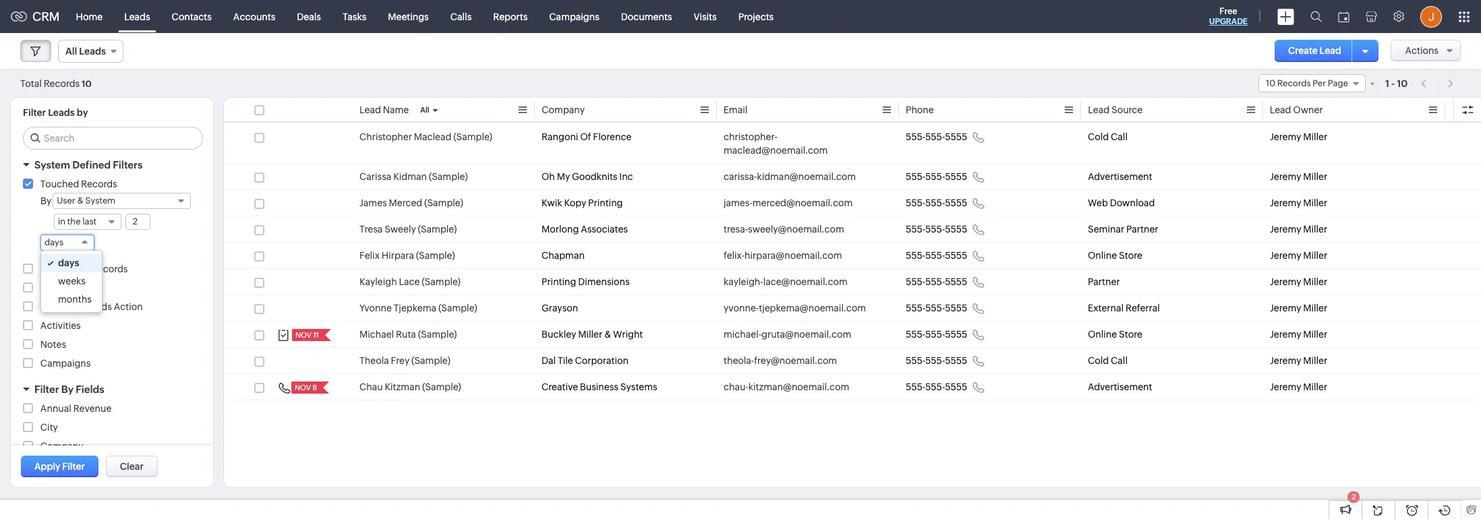 Task type: vqa. For each thing, say whether or not it's contained in the screenshot.


Task type: describe. For each thing, give the bounding box(es) containing it.
by
[[77, 107, 88, 118]]

nov 11 link
[[292, 329, 320, 341]]

tresa-sweely@noemail.com
[[724, 224, 844, 235]]

corporation
[[575, 355, 628, 366]]

1 - 10
[[1385, 78, 1408, 89]]

apply
[[34, 461, 60, 472]]

create lead button
[[1275, 40, 1355, 62]]

free upgrade
[[1209, 6, 1248, 26]]

theola
[[359, 355, 389, 366]]

yvonne-tjepkema@noemail.com
[[724, 303, 866, 314]]

tjepkema@noemail.com
[[759, 303, 866, 314]]

system defined filters
[[34, 159, 143, 171]]

name
[[383, 105, 409, 115]]

campaigns inside campaigns link
[[549, 11, 599, 22]]

8
[[312, 384, 317, 392]]

carissa-kidman@noemail.com
[[724, 171, 856, 182]]

2 advertisement from the top
[[1088, 382, 1152, 393]]

touched records
[[40, 179, 117, 190]]

tjepkema
[[394, 303, 436, 314]]

create menu image
[[1277, 8, 1294, 25]]

days for days field
[[45, 237, 63, 248]]

james merced (sample) link
[[359, 196, 463, 210]]

lace@noemail.com
[[763, 277, 848, 287]]

kitzman@noemail.com
[[748, 382, 849, 393]]

projects link
[[727, 0, 785, 33]]

deals
[[297, 11, 321, 22]]

2 online from the top
[[1088, 329, 1117, 340]]

&
[[604, 329, 611, 340]]

calls
[[450, 11, 472, 22]]

555-555-5555 for tresa-sweely@noemail.com
[[906, 224, 967, 235]]

buckley miller & wright
[[542, 329, 643, 340]]

by inside dropdown button
[[61, 384, 73, 395]]

1 advertisement from the top
[[1088, 171, 1152, 182]]

jeremy for yvonne-tjepkema@noemail.com
[[1270, 303, 1301, 314]]

chapman
[[542, 250, 585, 261]]

system
[[34, 159, 70, 171]]

lead inside button
[[1320, 45, 1341, 56]]

kidman@noemail.com
[[757, 171, 856, 182]]

10 555-555-5555 from the top
[[906, 382, 967, 393]]

1 vertical spatial company
[[40, 441, 83, 452]]

nov 11
[[295, 331, 319, 339]]

0 horizontal spatial partner
[[1088, 277, 1120, 287]]

(sample) for kayleigh lace (sample)
[[422, 277, 461, 287]]

accounts link
[[222, 0, 286, 33]]

chau-
[[724, 382, 748, 393]]

felix hirpara (sample) link
[[359, 249, 455, 262]]

kayleigh lace (sample)
[[359, 277, 461, 287]]

leads inside leads link
[[124, 11, 150, 22]]

jeremy miller for theola-frey@noemail.com
[[1270, 355, 1327, 366]]

(sample) for theola frey (sample)
[[411, 355, 450, 366]]

system defined filters button
[[11, 153, 213, 177]]

goodknits
[[572, 171, 617, 182]]

reports
[[493, 11, 528, 22]]

jeremy miller for carissa-kidman@noemail.com
[[1270, 171, 1327, 182]]

555-555-5555 for felix-hirpara@noemail.com
[[906, 250, 967, 261]]

chau kitzman (sample)
[[359, 382, 461, 393]]

miller for christopher- maclead@noemail.com
[[1303, 132, 1327, 142]]

1 horizontal spatial company
[[542, 105, 585, 115]]

systems
[[620, 382, 657, 393]]

christopher maclead (sample) link
[[359, 130, 492, 144]]

creative business systems
[[542, 382, 657, 393]]

8 5555 from the top
[[945, 329, 967, 340]]

0 horizontal spatial campaigns
[[40, 358, 91, 369]]

annual
[[40, 403, 71, 414]]

8 jeremy miller from the top
[[1270, 329, 1327, 340]]

create lead
[[1288, 45, 1341, 56]]

my
[[557, 171, 570, 182]]

days option
[[41, 254, 102, 272]]

jeremy for james-merced@noemail.com
[[1270, 198, 1301, 208]]

10 for 1 - 10
[[1397, 78, 1408, 89]]

accounts
[[233, 11, 275, 22]]

carissa-
[[724, 171, 757, 182]]

days for list box containing days
[[58, 258, 79, 268]]

michael-gruta@noemail.com link
[[724, 328, 851, 341]]

james merced (sample)
[[359, 198, 463, 208]]

calls link
[[440, 0, 482, 33]]

actions
[[1405, 45, 1439, 56]]

theola frey (sample) link
[[359, 354, 450, 368]]

lead for lead source
[[1088, 105, 1109, 115]]

miller for tresa-sweely@noemail.com
[[1303, 224, 1327, 235]]

download
[[1110, 198, 1155, 208]]

profile element
[[1412, 0, 1450, 33]]

filter leads by
[[23, 107, 88, 118]]

(sample) for michael ruta (sample)
[[418, 329, 457, 340]]

1 vertical spatial printing
[[542, 277, 576, 287]]

jeremy miller for tresa-sweely@noemail.com
[[1270, 224, 1327, 235]]

10 jeremy from the top
[[1270, 382, 1301, 393]]

ruta
[[396, 329, 416, 340]]

chau
[[359, 382, 383, 393]]

wright
[[613, 329, 643, 340]]

yvonne tjepkema (sample) link
[[359, 301, 477, 315]]

maclead@noemail.com
[[724, 145, 828, 156]]

michael-
[[724, 329, 762, 340]]

kayleigh lace (sample) link
[[359, 275, 461, 289]]

miller for carissa-kidman@noemail.com
[[1303, 171, 1327, 182]]

tresa sweely (sample) link
[[359, 223, 457, 236]]

theola-
[[724, 355, 754, 366]]

dimensions
[[578, 277, 630, 287]]

filter for filter leads by
[[23, 107, 46, 118]]

tasks
[[343, 11, 366, 22]]

10 for total records 10
[[82, 79, 92, 89]]

days field
[[40, 235, 94, 251]]

cold for christopher- maclead@noemail.com
[[1088, 132, 1109, 142]]

nov 8
[[295, 384, 317, 392]]

gruta@noemail.com
[[762, 329, 851, 340]]

oh my goodknits inc
[[542, 171, 633, 182]]

crm
[[32, 9, 60, 24]]

miller for kayleigh-lace@noemail.com
[[1303, 277, 1327, 287]]

leads link
[[113, 0, 161, 33]]

lead source
[[1088, 105, 1142, 115]]

(sample) for yvonne tjepkema (sample)
[[438, 303, 477, 314]]

jeremy miller for james-merced@noemail.com
[[1270, 198, 1327, 208]]

upgrade
[[1209, 17, 1248, 26]]

james-merced@noemail.com
[[724, 198, 853, 208]]

2 online store from the top
[[1088, 329, 1142, 340]]

1
[[1385, 78, 1389, 89]]

(sample) for james merced (sample)
[[424, 198, 463, 208]]

felix-
[[724, 250, 745, 261]]

seminar
[[1088, 224, 1124, 235]]

jeremy for kayleigh-lace@noemail.com
[[1270, 277, 1301, 287]]

christopher-
[[724, 132, 778, 142]]

1 online from the top
[[1088, 250, 1117, 261]]

1 vertical spatial action
[[114, 301, 143, 312]]

search element
[[1302, 0, 1330, 33]]

michael
[[359, 329, 394, 340]]

lead for lead owner
[[1270, 105, 1291, 115]]

oh
[[542, 171, 555, 182]]

free
[[1220, 6, 1237, 16]]

email
[[724, 105, 748, 115]]

create menu element
[[1269, 0, 1302, 33]]

owner
[[1293, 105, 1323, 115]]

jeremy for christopher- maclead@noemail.com
[[1270, 132, 1301, 142]]

documents link
[[610, 0, 683, 33]]

felix
[[359, 250, 380, 261]]

kayleigh-lace@noemail.com
[[724, 277, 848, 287]]

1 horizontal spatial printing
[[588, 198, 623, 208]]



Task type: locate. For each thing, give the bounding box(es) containing it.
nov left 11
[[295, 331, 312, 339]]

7 jeremy miller from the top
[[1270, 303, 1327, 314]]

10 jeremy miller from the top
[[1270, 382, 1327, 393]]

5555 for james-merced@noemail.com
[[945, 198, 967, 208]]

3 5555 from the top
[[945, 198, 967, 208]]

tresa-
[[724, 224, 748, 235]]

(sample) for tresa sweely (sample)
[[418, 224, 457, 235]]

2 5555 from the top
[[945, 171, 967, 182]]

1 cold call from the top
[[1088, 132, 1128, 142]]

2 cold from the top
[[1088, 355, 1109, 366]]

6 555-555-5555 from the top
[[906, 277, 967, 287]]

company up apply filter button
[[40, 441, 83, 452]]

0 vertical spatial days
[[45, 237, 63, 248]]

all
[[420, 106, 429, 114]]

10 right -
[[1397, 78, 1408, 89]]

nov left the 8 on the left bottom of page
[[295, 384, 311, 392]]

None text field
[[126, 214, 150, 229]]

james-
[[724, 198, 753, 208]]

campaigns right reports link
[[549, 11, 599, 22]]

felix hirpara (sample)
[[359, 250, 455, 261]]

10 inside total records 10
[[82, 79, 92, 89]]

call down the lead source
[[1111, 132, 1128, 142]]

1 cold from the top
[[1088, 132, 1109, 142]]

(sample) for christopher maclead (sample)
[[453, 132, 492, 142]]

(sample) inside michael ruta (sample) link
[[418, 329, 457, 340]]

nov for chau
[[295, 384, 311, 392]]

(sample) for felix hirpara (sample)
[[416, 250, 455, 261]]

store
[[1119, 250, 1142, 261], [1119, 329, 1142, 340]]

(sample) right lace
[[422, 277, 461, 287]]

printing up associates
[[588, 198, 623, 208]]

2 cold call from the top
[[1088, 355, 1128, 366]]

touched
[[40, 179, 79, 190]]

lead for lead name
[[359, 105, 381, 115]]

online down seminar
[[1088, 250, 1117, 261]]

1 horizontal spatial action
[[114, 301, 143, 312]]

row group containing christopher maclead (sample)
[[224, 124, 1481, 401]]

company
[[542, 105, 585, 115], [40, 441, 83, 452]]

5555 for felix-hirpara@noemail.com
[[945, 250, 967, 261]]

5 555-555-5555 from the top
[[906, 250, 967, 261]]

cold call
[[1088, 132, 1128, 142], [1088, 355, 1128, 366]]

Search text field
[[24, 127, 202, 149]]

visits
[[694, 11, 717, 22]]

carissa kidman (sample) link
[[359, 170, 468, 183]]

1 vertical spatial store
[[1119, 329, 1142, 340]]

555-555-5555 for kayleigh-lace@noemail.com
[[906, 277, 967, 287]]

cold for theola-frey@noemail.com
[[1088, 355, 1109, 366]]

rangoni
[[542, 132, 578, 142]]

2 jeremy miller from the top
[[1270, 171, 1327, 182]]

1 vertical spatial filter
[[34, 384, 59, 395]]

0 vertical spatial cold
[[1088, 132, 1109, 142]]

0 vertical spatial call
[[1111, 132, 1128, 142]]

4 555-555-5555 from the top
[[906, 224, 967, 235]]

dal tile corporation
[[542, 355, 628, 366]]

8 jeremy from the top
[[1270, 329, 1301, 340]]

christopher
[[359, 132, 412, 142]]

by down touched
[[40, 196, 51, 206]]

0 vertical spatial nov
[[295, 331, 312, 339]]

1 vertical spatial online
[[1088, 329, 1117, 340]]

1 store from the top
[[1119, 250, 1142, 261]]

4 jeremy from the top
[[1270, 224, 1301, 235]]

1 vertical spatial call
[[1111, 355, 1128, 366]]

jeremy miller for felix-hirpara@noemail.com
[[1270, 250, 1327, 261]]

1 call from the top
[[1111, 132, 1128, 142]]

(sample) right maclead
[[453, 132, 492, 142]]

cold
[[1088, 132, 1109, 142], [1088, 355, 1109, 366]]

cold call for theola-frey@noemail.com
[[1088, 355, 1128, 366]]

michael-gruta@noemail.com
[[724, 329, 851, 340]]

dal
[[542, 355, 556, 366]]

associates
[[581, 224, 628, 235]]

0 vertical spatial by
[[40, 196, 51, 206]]

action
[[74, 283, 103, 293], [114, 301, 143, 312]]

1 jeremy from the top
[[1270, 132, 1301, 142]]

campaigns down notes at the bottom left of page
[[40, 358, 91, 369]]

deals link
[[286, 0, 332, 33]]

call down external referral
[[1111, 355, 1128, 366]]

christopher maclead (sample)
[[359, 132, 492, 142]]

hirpara@noemail.com
[[745, 250, 842, 261]]

cold down the lead source
[[1088, 132, 1109, 142]]

records for related
[[76, 301, 112, 312]]

0 vertical spatial company
[[542, 105, 585, 115]]

nov for michael
[[295, 331, 312, 339]]

1 horizontal spatial leads
[[124, 11, 150, 22]]

5555 for tresa-sweely@noemail.com
[[945, 224, 967, 235]]

-
[[1391, 78, 1395, 89]]

6 jeremy from the top
[[1270, 277, 1301, 287]]

555-555-5555 for james-merced@noemail.com
[[906, 198, 967, 208]]

9 jeremy miller from the top
[[1270, 355, 1327, 366]]

jeremy for carissa-kidman@noemail.com
[[1270, 171, 1301, 182]]

records up the related records action
[[92, 264, 128, 275]]

company up rangoni
[[542, 105, 585, 115]]

action right months
[[114, 301, 143, 312]]

weeks
[[58, 276, 86, 287]]

tresa-sweely@noemail.com link
[[724, 223, 844, 236]]

meetings link
[[377, 0, 440, 33]]

online store down seminar partner
[[1088, 250, 1142, 261]]

0 vertical spatial printing
[[588, 198, 623, 208]]

miller for felix-hirpara@noemail.com
[[1303, 250, 1327, 261]]

records up filter leads by
[[44, 78, 80, 89]]

555-555-5555 for theola-frey@noemail.com
[[906, 355, 967, 366]]

related records action
[[40, 301, 143, 312]]

miller for yvonne-tjepkema@noemail.com
[[1303, 303, 1327, 314]]

1 vertical spatial days
[[58, 258, 79, 268]]

printing dimensions
[[542, 277, 630, 287]]

cold call down the lead source
[[1088, 132, 1128, 142]]

555-555-5555 for yvonne-tjepkema@noemail.com
[[906, 303, 967, 314]]

1 horizontal spatial partner
[[1126, 224, 1158, 235]]

(sample) right "kidman"
[[429, 171, 468, 182]]

days up days option
[[45, 237, 63, 248]]

profile image
[[1420, 6, 1442, 27]]

buckley
[[542, 329, 576, 340]]

7 555-555-5555 from the top
[[906, 303, 967, 314]]

records for touched
[[81, 179, 117, 190]]

notes
[[40, 339, 66, 350]]

0 horizontal spatial leads
[[48, 107, 75, 118]]

(sample) inside james merced (sample) link
[[424, 198, 463, 208]]

row group
[[224, 124, 1481, 401]]

6 jeremy miller from the top
[[1270, 277, 1327, 287]]

10
[[1397, 78, 1408, 89], [82, 79, 92, 89]]

1 5555 from the top
[[945, 132, 967, 142]]

filter right apply
[[62, 461, 85, 472]]

kopy
[[564, 198, 586, 208]]

(sample) right merced on the left top of the page
[[424, 198, 463, 208]]

meetings
[[388, 11, 429, 22]]

miller
[[1303, 132, 1327, 142], [1303, 171, 1327, 182], [1303, 198, 1327, 208], [1303, 224, 1327, 235], [1303, 250, 1327, 261], [1303, 277, 1327, 287], [1303, 303, 1327, 314], [578, 329, 602, 340], [1303, 329, 1327, 340], [1303, 355, 1327, 366], [1303, 382, 1327, 393]]

yvonne-
[[724, 303, 759, 314]]

1 horizontal spatial by
[[61, 384, 73, 395]]

(sample) inside carissa kidman (sample) link
[[429, 171, 468, 182]]

navigation
[[1414, 74, 1461, 93]]

1 online store from the top
[[1088, 250, 1142, 261]]

filter up annual
[[34, 384, 59, 395]]

untouched
[[40, 264, 90, 275]]

3 jeremy from the top
[[1270, 198, 1301, 208]]

records for total
[[44, 78, 80, 89]]

printing up grayson
[[542, 277, 576, 287]]

carissa
[[359, 171, 391, 182]]

partner up external
[[1088, 277, 1120, 287]]

1 vertical spatial leads
[[48, 107, 75, 118]]

(sample) for carissa kidman (sample)
[[429, 171, 468, 182]]

jeremy miller for christopher- maclead@noemail.com
[[1270, 132, 1327, 142]]

1 horizontal spatial 10
[[1397, 78, 1408, 89]]

call for christopher- maclead@noemail.com
[[1111, 132, 1128, 142]]

0 vertical spatial filter
[[23, 107, 46, 118]]

projects
[[738, 11, 774, 22]]

calendar image
[[1338, 11, 1350, 22]]

chau-kitzman@noemail.com
[[724, 382, 849, 393]]

0 vertical spatial campaigns
[[549, 11, 599, 22]]

tasks link
[[332, 0, 377, 33]]

days inside field
[[45, 237, 63, 248]]

0 vertical spatial action
[[74, 283, 103, 293]]

michael ruta (sample)
[[359, 329, 457, 340]]

5555 for kayleigh-lace@noemail.com
[[945, 277, 967, 287]]

online down external
[[1088, 329, 1117, 340]]

(sample) inside christopher maclead (sample) link
[[453, 132, 492, 142]]

cold call for christopher- maclead@noemail.com
[[1088, 132, 1128, 142]]

1 vertical spatial by
[[61, 384, 73, 395]]

sweely
[[385, 224, 416, 235]]

campaigns link
[[538, 0, 610, 33]]

action up months
[[74, 283, 103, 293]]

1 horizontal spatial campaigns
[[549, 11, 599, 22]]

9 jeremy from the top
[[1270, 355, 1301, 366]]

web download
[[1088, 198, 1155, 208]]

kayleigh-lace@noemail.com link
[[724, 275, 848, 289]]

cold down external
[[1088, 355, 1109, 366]]

0 horizontal spatial by
[[40, 196, 51, 206]]

web
[[1088, 198, 1108, 208]]

0 vertical spatial cold call
[[1088, 132, 1128, 142]]

10 up by
[[82, 79, 92, 89]]

christopher- maclead@noemail.com link
[[724, 130, 879, 157]]

5555 for yvonne-tjepkema@noemail.com
[[945, 303, 967, 314]]

kwik
[[542, 198, 562, 208]]

(sample) right kitzman
[[422, 382, 461, 393]]

miller for james-merced@noemail.com
[[1303, 198, 1327, 208]]

records for untouched
[[92, 264, 128, 275]]

5 jeremy from the top
[[1270, 250, 1301, 261]]

filter down total
[[23, 107, 46, 118]]

10 5555 from the top
[[945, 382, 967, 393]]

9 5555 from the top
[[945, 355, 967, 366]]

untouched records
[[40, 264, 128, 275]]

1 vertical spatial cold
[[1088, 355, 1109, 366]]

0 horizontal spatial company
[[40, 441, 83, 452]]

(sample) inside kayleigh lace (sample) link
[[422, 277, 461, 287]]

1 555-555-5555 from the top
[[906, 132, 967, 142]]

4 5555 from the top
[[945, 224, 967, 235]]

5555 for carissa-kidman@noemail.com
[[945, 171, 967, 182]]

5555 for christopher- maclead@noemail.com
[[945, 132, 967, 142]]

grayson
[[542, 303, 578, 314]]

7 5555 from the top
[[945, 303, 967, 314]]

1 jeremy miller from the top
[[1270, 132, 1327, 142]]

jeremy miller for kayleigh-lace@noemail.com
[[1270, 277, 1327, 287]]

1 vertical spatial cold call
[[1088, 355, 1128, 366]]

0 vertical spatial online store
[[1088, 250, 1142, 261]]

2 555-555-5555 from the top
[[906, 171, 967, 182]]

2 store from the top
[[1119, 329, 1142, 340]]

0 vertical spatial store
[[1119, 250, 1142, 261]]

city
[[40, 422, 58, 433]]

lead left owner
[[1270, 105, 1291, 115]]

james-merced@noemail.com link
[[724, 196, 853, 210]]

1 vertical spatial campaigns
[[40, 358, 91, 369]]

record action
[[40, 283, 103, 293]]

jeremy for felix-hirpara@noemail.com
[[1270, 250, 1301, 261]]

chau-kitzman@noemail.com link
[[724, 380, 849, 394]]

(sample) inside tresa sweely (sample) link
[[418, 224, 457, 235]]

list box containing days
[[41, 251, 102, 312]]

(sample) inside theola frey (sample) link
[[411, 355, 450, 366]]

leads left by
[[48, 107, 75, 118]]

records down defined
[[81, 179, 117, 190]]

cold call down external
[[1088, 355, 1128, 366]]

miller for theola-frey@noemail.com
[[1303, 355, 1327, 366]]

5555 for theola-frey@noemail.com
[[945, 355, 967, 366]]

filter for filter by fields
[[34, 384, 59, 395]]

1 vertical spatial advertisement
[[1088, 382, 1152, 393]]

3 jeremy miller from the top
[[1270, 198, 1327, 208]]

4 jeremy miller from the top
[[1270, 224, 1327, 235]]

555-555-5555 for christopher- maclead@noemail.com
[[906, 132, 967, 142]]

days inside option
[[58, 258, 79, 268]]

9 555-555-5555 from the top
[[906, 355, 967, 366]]

lead right create
[[1320, 45, 1341, 56]]

(sample) inside yvonne tjepkema (sample) "link"
[[438, 303, 477, 314]]

lead left source
[[1088, 105, 1109, 115]]

call
[[1111, 132, 1128, 142], [1111, 355, 1128, 366]]

filter inside button
[[62, 461, 85, 472]]

(sample)
[[453, 132, 492, 142], [429, 171, 468, 182], [424, 198, 463, 208], [418, 224, 457, 235], [416, 250, 455, 261], [422, 277, 461, 287], [438, 303, 477, 314], [418, 329, 457, 340], [411, 355, 450, 366], [422, 382, 461, 393]]

store down external referral
[[1119, 329, 1142, 340]]

days up weeks
[[58, 258, 79, 268]]

2 jeremy from the top
[[1270, 171, 1301, 182]]

0 horizontal spatial action
[[74, 283, 103, 293]]

jeremy for tresa-sweely@noemail.com
[[1270, 224, 1301, 235]]

lead name
[[359, 105, 409, 115]]

records down record action
[[76, 301, 112, 312]]

(sample) right frey
[[411, 355, 450, 366]]

0 horizontal spatial printing
[[542, 277, 576, 287]]

by up annual revenue
[[61, 384, 73, 395]]

store down seminar partner
[[1119, 250, 1142, 261]]

1 vertical spatial partner
[[1088, 277, 1120, 287]]

months option
[[41, 291, 102, 309]]

0 vertical spatial leads
[[124, 11, 150, 22]]

call for theola-frey@noemail.com
[[1111, 355, 1128, 366]]

contacts
[[172, 11, 212, 22]]

(sample) inside felix hirpara (sample) link
[[416, 250, 455, 261]]

partner down download
[[1126, 224, 1158, 235]]

rangoni of florence
[[542, 132, 631, 142]]

leads right home link
[[124, 11, 150, 22]]

(sample) down james merced (sample)
[[418, 224, 457, 235]]

3 555-555-5555 from the top
[[906, 198, 967, 208]]

(sample) right ruta
[[418, 329, 457, 340]]

tresa sweely (sample)
[[359, 224, 457, 235]]

0 vertical spatial advertisement
[[1088, 171, 1152, 182]]

list box
[[41, 251, 102, 312]]

jeremy miller for yvonne-tjepkema@noemail.com
[[1270, 303, 1327, 314]]

0 vertical spatial online
[[1088, 250, 1117, 261]]

by
[[40, 196, 51, 206], [61, 384, 73, 395]]

visits link
[[683, 0, 727, 33]]

sweely@noemail.com
[[748, 224, 844, 235]]

5 jeremy miller from the top
[[1270, 250, 1327, 261]]

james
[[359, 198, 387, 208]]

frey@noemail.com
[[754, 355, 837, 366]]

(sample) right tjepkema
[[438, 303, 477, 314]]

search image
[[1310, 11, 1322, 22]]

reports link
[[482, 0, 538, 33]]

florence
[[593, 132, 631, 142]]

months
[[58, 294, 92, 305]]

2 vertical spatial filter
[[62, 461, 85, 472]]

2 call from the top
[[1111, 355, 1128, 366]]

jeremy for theola-frey@noemail.com
[[1270, 355, 1301, 366]]

6 5555 from the top
[[945, 277, 967, 287]]

weeks option
[[41, 272, 102, 291]]

maclead
[[414, 132, 451, 142]]

(sample) up kayleigh lace (sample)
[[416, 250, 455, 261]]

(sample) inside chau kitzman (sample) link
[[422, 382, 461, 393]]

(sample) for chau kitzman (sample)
[[422, 382, 461, 393]]

1 vertical spatial online store
[[1088, 329, 1142, 340]]

7 jeremy from the top
[[1270, 303, 1301, 314]]

filter inside dropdown button
[[34, 384, 59, 395]]

555-555-5555 for carissa-kidman@noemail.com
[[906, 171, 967, 182]]

0 horizontal spatial 10
[[82, 79, 92, 89]]

filter by fields
[[34, 384, 104, 395]]

5 5555 from the top
[[945, 250, 967, 261]]

8 555-555-5555 from the top
[[906, 329, 967, 340]]

apply filter
[[34, 461, 85, 472]]

nov 8 link
[[291, 382, 318, 394]]

lead left name
[[359, 105, 381, 115]]

1 vertical spatial nov
[[295, 384, 311, 392]]

online store down external referral
[[1088, 329, 1142, 340]]

0 vertical spatial partner
[[1126, 224, 1158, 235]]



